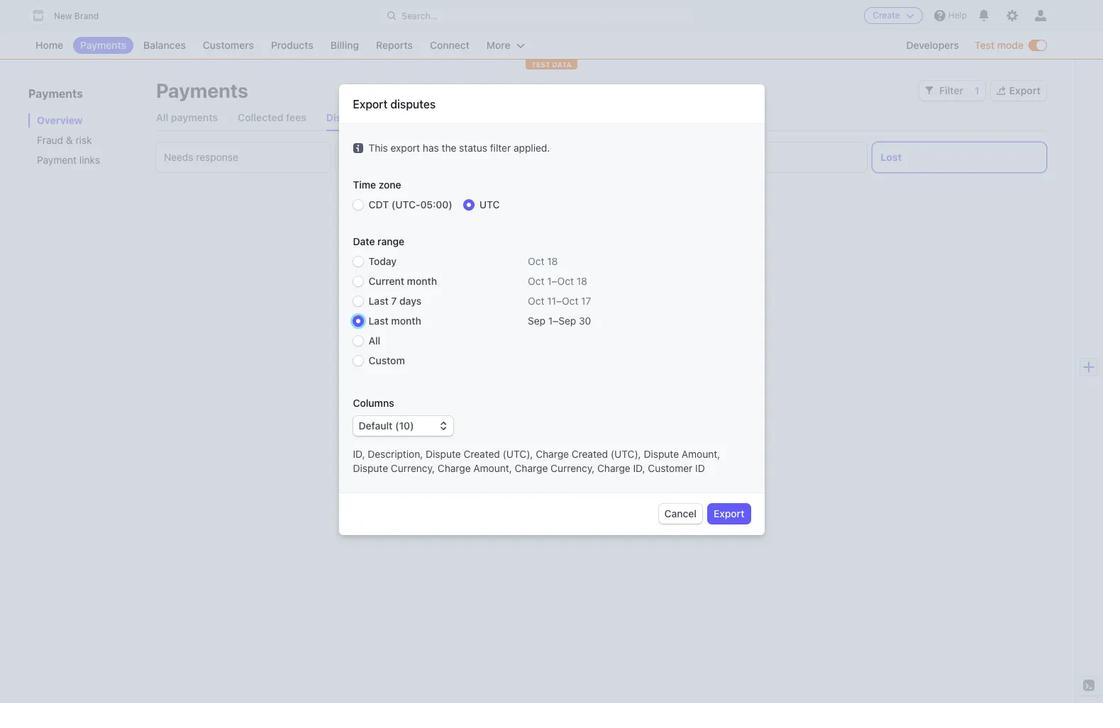 Task type: vqa. For each thing, say whether or not it's contained in the screenshot.
first Recent element from the top of the page
no



Task type: locate. For each thing, give the bounding box(es) containing it.
dispute
[[426, 448, 461, 460], [644, 448, 679, 460], [353, 462, 388, 474]]

2 currency, from the left
[[551, 462, 595, 474]]

all left payments
[[156, 111, 168, 123]]

export right cancel
[[714, 508, 745, 520]]

mode
[[997, 39, 1024, 51]]

0 vertical spatial –
[[552, 275, 557, 287]]

last 7 days
[[369, 295, 421, 307]]

month down the days
[[391, 315, 421, 327]]

oct 11 – oct 17
[[528, 295, 591, 307]]

1 tab list from the top
[[156, 105, 1046, 131]]

oct left 17
[[562, 295, 578, 307]]

month up the days
[[407, 275, 437, 287]]

0 vertical spatial last
[[369, 295, 389, 307]]

disputes
[[326, 111, 368, 123]]

disputes for export disputes
[[390, 98, 436, 110]]

id, left description,
[[353, 448, 365, 460]]

1 horizontal spatial export button
[[991, 81, 1046, 101]]

2 last from the top
[[369, 315, 389, 327]]

export
[[1009, 84, 1041, 96], [353, 98, 388, 110], [714, 508, 745, 520]]

1 horizontal spatial disputes
[[536, 151, 576, 163]]

1 horizontal spatial export
[[714, 508, 745, 520]]

&
[[66, 134, 73, 146]]

1
[[975, 84, 979, 96], [547, 275, 552, 287], [548, 315, 553, 327]]

has
[[423, 142, 439, 154]]

dispute up customer
[[644, 448, 679, 460]]

– up 11
[[552, 275, 557, 287]]

fraud
[[37, 134, 63, 146]]

response
[[196, 151, 238, 163]]

1 horizontal spatial created
[[572, 448, 608, 460]]

2 created from the left
[[572, 448, 608, 460]]

1 down 11
[[548, 315, 553, 327]]

18 up 17
[[577, 275, 587, 287]]

disputes right the filter
[[536, 151, 576, 163]]

test
[[975, 39, 995, 51]]

0 horizontal spatial sep
[[528, 315, 546, 327]]

0 vertical spatial disputes
[[390, 98, 436, 110]]

2 tab list from the top
[[156, 143, 1046, 172]]

test data
[[531, 60, 572, 69]]

new brand
[[54, 11, 99, 21]]

all down export disputes
[[388, 111, 401, 123]]

needs response button
[[156, 143, 330, 172]]

new brand button
[[28, 6, 113, 26]]

oct for 18
[[528, 255, 544, 267]]

balances
[[143, 39, 186, 51]]

2 horizontal spatial export
[[1009, 84, 1041, 96]]

lost button
[[873, 143, 1046, 172]]

2 vertical spatial 1
[[548, 315, 553, 327]]

1 vertical spatial –
[[556, 295, 562, 307]]

1 vertical spatial export button
[[708, 504, 750, 524]]

1 vertical spatial tab list
[[156, 143, 1046, 172]]

in
[[343, 151, 351, 163]]

all payments link
[[156, 105, 218, 131]]

export button
[[991, 81, 1046, 101], [708, 504, 750, 524]]

export down mode
[[1009, 84, 1041, 96]]

2 horizontal spatial dispute
[[644, 448, 679, 460]]

all for all payments
[[156, 111, 168, 123]]

1 horizontal spatial 18
[[577, 275, 587, 287]]

connect
[[430, 39, 470, 51]]

connect link
[[423, 37, 477, 54]]

all right the filter
[[522, 151, 534, 163]]

reports link
[[369, 37, 420, 54]]

amount,
[[682, 448, 720, 460], [473, 462, 512, 474]]

risk
[[76, 134, 92, 146]]

current
[[369, 275, 404, 287]]

data
[[552, 60, 572, 69]]

disputes up all transactions
[[390, 98, 436, 110]]

1 last from the top
[[369, 295, 389, 307]]

current month
[[369, 275, 437, 287]]

all inside button
[[522, 151, 534, 163]]

description,
[[368, 448, 423, 460]]

1 for sep 30
[[548, 315, 553, 327]]

payment links link
[[28, 153, 142, 167]]

time
[[353, 179, 376, 191]]

0 vertical spatial amount,
[[682, 448, 720, 460]]

sep left "30"
[[558, 315, 576, 327]]

1 horizontal spatial (utc),
[[611, 448, 641, 460]]

id,
[[353, 448, 365, 460], [633, 462, 645, 474]]

export button right cancel button
[[708, 504, 750, 524]]

1 horizontal spatial sep
[[558, 315, 576, 327]]

oct left 11
[[528, 295, 544, 307]]

2 vertical spatial –
[[553, 315, 558, 327]]

days
[[399, 295, 421, 307]]

0 horizontal spatial 18
[[547, 255, 558, 267]]

disputes inside button
[[536, 151, 576, 163]]

export button down mode
[[991, 81, 1046, 101]]

0 horizontal spatial created
[[464, 448, 500, 460]]

– up the sep 1 – sep 30
[[556, 295, 562, 307]]

18 up oct 1 – oct 18
[[547, 255, 558, 267]]

zone
[[379, 179, 401, 191]]

1 vertical spatial last
[[369, 315, 389, 327]]

cdt
[[369, 198, 389, 210]]

0 horizontal spatial (utc),
[[503, 448, 533, 460]]

billing
[[330, 39, 359, 51]]

sep down oct 11 – oct 17
[[528, 315, 546, 327]]

all transactions
[[388, 111, 463, 123]]

2 vertical spatial export
[[714, 508, 745, 520]]

1 horizontal spatial currency,
[[551, 462, 595, 474]]

oct up oct 1 – oct 18
[[528, 255, 544, 267]]

oct for 11
[[528, 295, 544, 307]]

customers
[[203, 39, 254, 51]]

test mode
[[975, 39, 1024, 51]]

developers link
[[899, 37, 966, 54]]

dispute down description,
[[353, 462, 388, 474]]

the
[[442, 142, 456, 154]]

1 vertical spatial disputes
[[536, 151, 576, 163]]

1 vertical spatial export
[[353, 98, 388, 110]]

id, left customer
[[633, 462, 645, 474]]

filter
[[939, 84, 963, 96]]

in review
[[343, 151, 384, 163]]

payment links
[[37, 154, 100, 166]]

payments up "overview"
[[28, 87, 83, 100]]

last down last 7 days
[[369, 315, 389, 327]]

oct down 'oct 18'
[[528, 275, 544, 287]]

sep 1 – sep 30
[[528, 315, 591, 327]]

all up "custom"
[[369, 335, 380, 347]]

0 horizontal spatial amount,
[[473, 462, 512, 474]]

status
[[459, 142, 487, 154]]

1 right filter
[[975, 84, 979, 96]]

columns
[[353, 397, 394, 409]]

1 vertical spatial 1
[[547, 275, 552, 287]]

1 vertical spatial id,
[[633, 462, 645, 474]]

0 vertical spatial id,
[[353, 448, 365, 460]]

this
[[369, 142, 388, 154]]

0 vertical spatial 1
[[975, 84, 979, 96]]

export up disputes
[[353, 98, 388, 110]]

–
[[552, 275, 557, 287], [556, 295, 562, 307], [553, 315, 558, 327]]

this export has the status filter applied.
[[369, 142, 550, 154]]

dispute right description,
[[426, 448, 461, 460]]

1 created from the left
[[464, 448, 500, 460]]

tab list
[[156, 105, 1046, 131], [156, 143, 1046, 172]]

fraud & risk link
[[28, 133, 142, 148]]

0 vertical spatial 18
[[547, 255, 558, 267]]

– for sep 30
[[553, 315, 558, 327]]

time zone
[[353, 179, 401, 191]]

all disputes
[[522, 151, 576, 163]]

brand
[[74, 11, 99, 21]]

disputes
[[390, 98, 436, 110], [536, 151, 576, 163]]

1 vertical spatial month
[[391, 315, 421, 327]]

customers link
[[196, 37, 261, 54]]

0 horizontal spatial export button
[[708, 504, 750, 524]]

payments link
[[73, 37, 133, 54]]

last left 7 in the left top of the page
[[369, 295, 389, 307]]

cancel
[[664, 508, 697, 520]]

0 vertical spatial month
[[407, 275, 437, 287]]

0 horizontal spatial currency,
[[391, 462, 435, 474]]

(utc-
[[391, 198, 420, 210]]

1 vertical spatial 18
[[577, 275, 587, 287]]

0 vertical spatial tab list
[[156, 105, 1046, 131]]

– down oct 11 – oct 17
[[553, 315, 558, 327]]

sep
[[528, 315, 546, 327], [558, 315, 576, 327]]

0 horizontal spatial disputes
[[390, 98, 436, 110]]

oct
[[528, 255, 544, 267], [528, 275, 544, 287], [557, 275, 574, 287], [528, 295, 544, 307], [562, 295, 578, 307]]

1 up 11
[[547, 275, 552, 287]]



Task type: describe. For each thing, give the bounding box(es) containing it.
1 sep from the left
[[528, 315, 546, 327]]

needs response
[[164, 151, 238, 163]]

test
[[531, 60, 550, 69]]

overview link
[[28, 114, 142, 128]]

products
[[271, 39, 313, 51]]

payments up payments
[[156, 79, 248, 102]]

2 (utc), from the left
[[611, 448, 641, 460]]

balances link
[[136, 37, 193, 54]]

transactions
[[403, 111, 463, 123]]

svg image
[[925, 87, 934, 95]]

id, description, dispute created (utc), charge created (utc), dispute amount, dispute currency, charge amount, charge currency, charge id, customer id
[[353, 448, 720, 474]]

payments
[[171, 111, 218, 123]]

0 vertical spatial export button
[[991, 81, 1046, 101]]

home link
[[28, 37, 70, 54]]

overview
[[37, 114, 83, 126]]

search…
[[402, 10, 438, 21]]

disputes link
[[326, 105, 368, 131]]

tab list containing needs response
[[156, 143, 1046, 172]]

oct up oct 11 – oct 17
[[557, 275, 574, 287]]

all transactions link
[[388, 105, 463, 131]]

0 horizontal spatial dispute
[[353, 462, 388, 474]]

1 horizontal spatial id,
[[633, 462, 645, 474]]

reports
[[376, 39, 413, 51]]

2 sep from the left
[[558, 315, 576, 327]]

custom
[[369, 354, 405, 367]]

oct 18
[[528, 255, 558, 267]]

0 vertical spatial export
[[1009, 84, 1041, 96]]

1 for oct 18
[[547, 275, 552, 287]]

lost
[[881, 151, 902, 163]]

last for last 7 days
[[369, 295, 389, 307]]

1 currency, from the left
[[391, 462, 435, 474]]

last month
[[369, 315, 421, 327]]

filter
[[490, 142, 511, 154]]

tab list containing all payments
[[156, 105, 1046, 131]]

new
[[54, 11, 72, 21]]

1 vertical spatial amount,
[[473, 462, 512, 474]]

disputes for all disputes
[[536, 151, 576, 163]]

cancel button
[[659, 504, 702, 524]]

all payments
[[156, 111, 218, 123]]

17
[[581, 295, 591, 307]]

date
[[353, 235, 375, 247]]

0 horizontal spatial id,
[[353, 448, 365, 460]]

– for oct 18
[[552, 275, 557, 287]]

month for current month
[[407, 275, 437, 287]]

range
[[377, 235, 404, 247]]

all for all disputes
[[522, 151, 534, 163]]

review
[[354, 151, 384, 163]]

1 horizontal spatial dispute
[[426, 448, 461, 460]]

1 (utc), from the left
[[503, 448, 533, 460]]

export disputes
[[353, 98, 436, 110]]

last for last month
[[369, 315, 389, 327]]

create
[[873, 10, 900, 21]]

cdt (utc-05:00)
[[369, 198, 452, 210]]

home
[[35, 39, 63, 51]]

in review button
[[335, 143, 509, 172]]

developers
[[906, 39, 959, 51]]

0 horizontal spatial export
[[353, 98, 388, 110]]

month for last month
[[391, 315, 421, 327]]

customer
[[648, 462, 693, 474]]

– for oct 17
[[556, 295, 562, 307]]

fees
[[286, 111, 306, 123]]

more
[[487, 39, 511, 51]]

needs
[[164, 151, 193, 163]]

links
[[79, 154, 100, 166]]

all disputes button
[[514, 143, 688, 172]]

oct 1 – oct 18
[[528, 275, 587, 287]]

all for all transactions
[[388, 111, 401, 123]]

more button
[[479, 37, 532, 54]]

billing link
[[323, 37, 366, 54]]

7
[[391, 295, 397, 307]]

11
[[547, 295, 556, 307]]

1 horizontal spatial amount,
[[682, 448, 720, 460]]

05:00)
[[420, 198, 452, 210]]

create button
[[864, 7, 923, 24]]

Search… search field
[[379, 7, 696, 24]]

utc
[[479, 198, 500, 210]]

oct for 1
[[528, 275, 544, 287]]

collected fees
[[238, 111, 306, 123]]

collected fees link
[[238, 105, 306, 131]]

payments down brand
[[80, 39, 126, 51]]

fraud & risk
[[37, 134, 92, 146]]

date range
[[353, 235, 404, 247]]

collected
[[238, 111, 283, 123]]

applied.
[[514, 142, 550, 154]]

today
[[369, 255, 397, 267]]

payment
[[37, 154, 77, 166]]

id
[[695, 462, 705, 474]]



